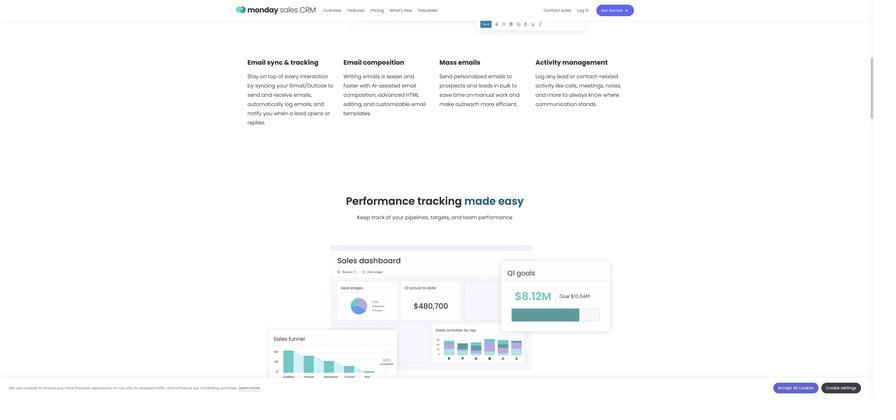Task type: vqa. For each thing, say whether or not it's contained in the screenshot.
rightmost 'Email'
yes



Task type: locate. For each thing, give the bounding box(es) containing it.
your up receive
[[277, 82, 288, 89]]

on
[[260, 73, 267, 80], [466, 91, 473, 99], [113, 386, 118, 391]]

lead up like
[[557, 73, 569, 80]]

cookies
[[23, 386, 37, 391], [799, 386, 814, 392]]

email up "html"
[[402, 82, 416, 89]]

in left bulk
[[494, 82, 499, 89]]

you down automatically
[[263, 110, 273, 117]]

pricing link
[[368, 6, 387, 15]]

dialog containing we use cookies to ensure you have the best experience on our site, to analyze traffic, and enhance our marketing activities.
[[0, 379, 870, 399]]

and
[[404, 73, 414, 80], [467, 82, 477, 89], [262, 91, 272, 99], [510, 91, 520, 99], [536, 91, 546, 99], [314, 101, 324, 108], [364, 101, 374, 108], [452, 214, 462, 221], [167, 386, 174, 391]]

get started button
[[597, 5, 634, 16]]

our
[[119, 386, 125, 391], [193, 386, 199, 391]]

calls,
[[565, 82, 578, 89]]

manual
[[475, 91, 495, 99]]

2 email from the left
[[344, 58, 362, 67]]

0 horizontal spatial your
[[277, 82, 288, 89]]

emails, down gmail/outlook
[[294, 91, 312, 99]]

monday.com crm and sales image
[[236, 4, 316, 16]]

1 vertical spatial of
[[386, 214, 391, 221]]

2 horizontal spatial more
[[548, 91, 561, 99]]

1 horizontal spatial log
[[577, 8, 584, 13]]

1 vertical spatial tracking
[[418, 194, 462, 209]]

log inside the 'main' element
[[577, 8, 584, 13]]

2 horizontal spatial on
[[466, 91, 473, 99]]

leads
[[479, 82, 493, 89]]

log in link
[[575, 6, 592, 15]]

more up communication
[[548, 91, 561, 99]]

more inside send personalized emails to prospects and leads in bulk to save time on manual work and make outreach more efficient.
[[481, 101, 495, 108]]

in
[[586, 8, 589, 13], [494, 82, 499, 89]]

emails up 'personalized'
[[458, 58, 481, 67]]

2 vertical spatial on
[[113, 386, 118, 391]]

log right sales
[[577, 8, 584, 13]]

learn
[[239, 386, 249, 391]]

0 horizontal spatial in
[[494, 82, 499, 89]]

to left ensure
[[38, 386, 42, 391]]

0 horizontal spatial cookies
[[23, 386, 37, 391]]

overview link
[[321, 6, 345, 15]]

on right experience
[[113, 386, 118, 391]]

stands.
[[579, 101, 597, 108]]

1 horizontal spatial your
[[393, 214, 404, 221]]

1 vertical spatial or
[[325, 110, 330, 117]]

cookies right use
[[23, 386, 37, 391]]

0 vertical spatial lead
[[557, 73, 569, 80]]

email down "html"
[[412, 101, 426, 108]]

emails for mass
[[458, 58, 481, 67]]

1 vertical spatial in
[[494, 82, 499, 89]]

made
[[465, 194, 496, 209]]

main element
[[321, 0, 634, 21]]

or right opens
[[325, 110, 330, 117]]

performance tracking made easy
[[346, 194, 524, 209]]

1 horizontal spatial cookies
[[799, 386, 814, 392]]

log inside log any lead or contact-related activity like calls, meetings, notes, and more to always know where communication stands.
[[536, 73, 545, 80]]

1 email from the left
[[248, 58, 266, 67]]

email up stay
[[248, 58, 266, 67]]

lead inside log any lead or contact-related activity like calls, meetings, notes, and more to always know where communication stands.
[[557, 73, 569, 80]]

log for log in
[[577, 8, 584, 13]]

0 vertical spatial emails,
[[294, 91, 312, 99]]

by
[[248, 82, 254, 89]]

log
[[577, 8, 584, 13], [536, 73, 545, 80]]

0 horizontal spatial our
[[119, 386, 125, 391]]

0 vertical spatial tracking
[[291, 58, 319, 67]]

0 horizontal spatial or
[[325, 110, 330, 117]]

tracking
[[291, 58, 319, 67], [418, 194, 462, 209]]

on left "top"
[[260, 73, 267, 80]]

activity
[[536, 82, 554, 89]]

performance
[[479, 214, 513, 221]]

you inside "stay on top of every interaction by syncing your gmail/outlook to send and receive emails, automatically log emails, and notify you when a lead opens or replies."
[[263, 110, 273, 117]]

to down like
[[563, 91, 568, 99]]

list containing contact sales
[[541, 0, 592, 21]]

notes,
[[606, 82, 621, 89]]

1 horizontal spatial emails
[[458, 58, 481, 67]]

0 horizontal spatial log
[[536, 73, 545, 80]]

0 horizontal spatial of
[[278, 73, 283, 80]]

email
[[248, 58, 266, 67], [344, 58, 362, 67]]

and left team
[[452, 214, 462, 221]]

enhance
[[175, 386, 192, 391]]

or inside log any lead or contact-related activity like calls, meetings, notes, and more to always know where communication stands.
[[570, 73, 576, 80]]

1 horizontal spatial our
[[193, 386, 199, 391]]

stay on top of every interaction by syncing your gmail/outlook to send and receive emails, automatically log emails, and notify you when a lead opens or replies.
[[248, 73, 333, 126]]

what's
[[390, 8, 403, 13]]

tracking up targets,
[[418, 194, 462, 209]]

html
[[406, 91, 419, 99]]

composition,
[[344, 91, 377, 99]]

advanced
[[378, 91, 405, 99]]

1 horizontal spatial more
[[481, 101, 495, 108]]

accept
[[778, 386, 793, 392]]

the
[[75, 386, 81, 391]]

cookies for all
[[799, 386, 814, 392]]

list
[[541, 0, 592, 21]]

log for log any lead or contact-related activity like calls, meetings, notes, and more to always know where communication stands.
[[536, 73, 545, 80]]

of right "top"
[[278, 73, 283, 80]]

easier
[[387, 73, 403, 80]]

and up automatically
[[262, 91, 272, 99]]

cookies right all
[[799, 386, 814, 392]]

emails up bulk
[[489, 73, 506, 80]]

in left get in the top right of the page
[[586, 8, 589, 13]]

to
[[507, 73, 512, 80], [328, 82, 333, 89], [512, 82, 517, 89], [563, 91, 568, 99], [38, 386, 42, 391], [134, 386, 138, 391]]

more right learn
[[250, 386, 260, 391]]

1 vertical spatial more
[[481, 101, 495, 108]]

in inside send personalized emails to prospects and leads in bulk to save time on manual work and make outreach more efficient.
[[494, 82, 499, 89]]

emails
[[458, 58, 481, 67], [363, 73, 380, 80], [489, 73, 506, 80]]

0 vertical spatial you
[[263, 110, 273, 117]]

more down "manual"
[[481, 101, 495, 108]]

log up activity
[[536, 73, 545, 80]]

0 vertical spatial in
[[586, 8, 589, 13]]

or up calls,
[[570, 73, 576, 80]]

emails up ai-
[[363, 73, 380, 80]]

emails inside writing emails is easier and faster with ai-assisted email composition, advanced html editing, and customizable email templates.
[[363, 73, 380, 80]]

0 horizontal spatial you
[[57, 386, 64, 391]]

2 vertical spatial more
[[250, 386, 260, 391]]

contact-
[[577, 73, 600, 80]]

1 horizontal spatial of
[[386, 214, 391, 221]]

0 vertical spatial of
[[278, 73, 283, 80]]

1 horizontal spatial email
[[344, 58, 362, 67]]

where
[[604, 91, 620, 99]]

composition
[[363, 58, 405, 67]]

mass
[[440, 58, 457, 67]]

ai-
[[372, 82, 379, 89]]

emails,
[[294, 91, 312, 99], [294, 101, 312, 108]]

new
[[404, 8, 413, 13]]

1 horizontal spatial you
[[263, 110, 273, 117]]

bulk
[[500, 82, 511, 89]]

1 horizontal spatial in
[[586, 8, 589, 13]]

team
[[463, 214, 477, 221]]

0 horizontal spatial tracking
[[291, 58, 319, 67]]

0 vertical spatial your
[[277, 82, 288, 89]]

2 horizontal spatial emails
[[489, 73, 506, 80]]

tracking up interaction
[[291, 58, 319, 67]]

1 vertical spatial log
[[536, 73, 545, 80]]

your left 'pipelines,' at the bottom of the page
[[393, 214, 404, 221]]

1 vertical spatial on
[[466, 91, 473, 99]]

on up outreach
[[466, 91, 473, 99]]

2 our from the left
[[193, 386, 199, 391]]

0 vertical spatial log
[[577, 8, 584, 13]]

and inside log any lead or contact-related activity like calls, meetings, notes, and more to always know where communication stands.
[[536, 91, 546, 99]]

0 vertical spatial or
[[570, 73, 576, 80]]

use
[[16, 386, 22, 391]]

1 horizontal spatial on
[[260, 73, 267, 80]]

of right the track
[[386, 214, 391, 221]]

more
[[548, 91, 561, 99], [481, 101, 495, 108], [250, 386, 260, 391]]

our left site,
[[119, 386, 125, 391]]

cookie settings button
[[822, 383, 862, 394]]

emails, right log
[[294, 101, 312, 108]]

our right enhance
[[193, 386, 199, 391]]

outreach
[[456, 101, 479, 108]]

industries link
[[416, 6, 441, 15]]

and down 'personalized'
[[467, 82, 477, 89]]

with
[[360, 82, 371, 89]]

you left have at bottom
[[57, 386, 64, 391]]

0 horizontal spatial emails
[[363, 73, 380, 80]]

1 horizontal spatial or
[[570, 73, 576, 80]]

all
[[794, 386, 798, 392]]

or
[[570, 73, 576, 80], [325, 110, 330, 117]]

0 horizontal spatial email
[[248, 58, 266, 67]]

0 horizontal spatial lead
[[295, 110, 306, 117]]

automatically
[[248, 101, 283, 108]]

writing
[[344, 73, 362, 80]]

to left faster
[[328, 82, 333, 89]]

1 vertical spatial lead
[[295, 110, 306, 117]]

we
[[9, 386, 15, 391]]

0 vertical spatial on
[[260, 73, 267, 80]]

email
[[402, 82, 416, 89], [412, 101, 426, 108]]

cookies inside accept all cookies button
[[799, 386, 814, 392]]

meetings,
[[579, 82, 605, 89]]

0 vertical spatial more
[[548, 91, 561, 99]]

dialog
[[0, 379, 870, 399]]

0 horizontal spatial more
[[250, 386, 260, 391]]

1 horizontal spatial lead
[[557, 73, 569, 80]]

track
[[372, 214, 385, 221]]

lead right a at left
[[295, 110, 306, 117]]

1 our from the left
[[119, 386, 125, 391]]

email up writing
[[344, 58, 362, 67]]

and down activity
[[536, 91, 546, 99]]



Task type: describe. For each thing, give the bounding box(es) containing it.
activity
[[536, 58, 561, 67]]

0 vertical spatial email
[[402, 82, 416, 89]]

assisted
[[379, 82, 401, 89]]

what's new link
[[387, 6, 416, 15]]

keep
[[357, 214, 370, 221]]

templates.
[[344, 110, 371, 117]]

faster
[[344, 82, 359, 89]]

sync
[[267, 58, 283, 67]]

1 vertical spatial you
[[57, 386, 64, 391]]

to right site,
[[134, 386, 138, 391]]

pipelines,
[[405, 214, 429, 221]]

stay
[[248, 73, 259, 80]]

to up bulk
[[507, 73, 512, 80]]

0 horizontal spatial on
[[113, 386, 118, 391]]

when
[[274, 110, 288, 117]]

accept all cookies button
[[774, 383, 819, 394]]

get started
[[602, 8, 623, 13]]

send
[[440, 73, 453, 80]]

get
[[602, 8, 608, 13]]

opens
[[307, 110, 324, 117]]

mass emails
[[440, 58, 481, 67]]

top
[[268, 73, 277, 80]]

personalized
[[454, 73, 487, 80]]

a
[[290, 110, 293, 117]]

prospects
[[440, 82, 466, 89]]

1 vertical spatial your
[[393, 214, 404, 221]]

interaction
[[300, 73, 328, 80]]

activity management
[[536, 58, 608, 67]]

efficient.
[[496, 101, 518, 108]]

more inside log any lead or contact-related activity like calls, meetings, notes, and more to always know where communication stands.
[[548, 91, 561, 99]]

log
[[285, 101, 293, 108]]

features link
[[345, 6, 368, 15]]

keep track of your pipeline image
[[248, 246, 623, 399]]

contact sales button
[[541, 6, 575, 15]]

and up opens
[[314, 101, 324, 108]]

always
[[569, 91, 587, 99]]

1 horizontal spatial tracking
[[418, 194, 462, 209]]

cookie
[[827, 386, 840, 392]]

communication
[[536, 101, 577, 108]]

&
[[284, 58, 289, 67]]

lead inside "stay on top of every interaction by syncing your gmail/outlook to send and receive emails, automatically log emails, and notify you when a lead opens or replies."
[[295, 110, 306, 117]]

email for email composition
[[344, 58, 362, 67]]

on inside send personalized emails to prospects and leads in bulk to save time on manual work and make outreach more efficient.
[[466, 91, 473, 99]]

cookies for use
[[23, 386, 37, 391]]

receive
[[273, 91, 292, 99]]

know
[[589, 91, 602, 99]]

1 vertical spatial email
[[412, 101, 426, 108]]

of inside "stay on top of every interaction by syncing your gmail/outlook to send and receive emails, automatically log emails, and notify you when a lead opens or replies."
[[278, 73, 283, 80]]

targets,
[[431, 214, 450, 221]]

experience
[[91, 386, 112, 391]]

editing,
[[344, 101, 362, 108]]

overview
[[323, 8, 342, 13]]

accept all cookies
[[778, 386, 814, 392]]

send
[[248, 91, 260, 99]]

your inside "stay on top of every interaction by syncing your gmail/outlook to send and receive emails, automatically log emails, and notify you when a lead opens or replies."
[[277, 82, 288, 89]]

any
[[546, 73, 556, 80]]

keep track of your pipelines, targets, and team performance
[[357, 214, 513, 221]]

save
[[440, 91, 452, 99]]

to inside "stay on top of every interaction by syncing your gmail/outlook to send and receive emails, automatically log emails, and notify you when a lead opens or replies."
[[328, 82, 333, 89]]

to right bulk
[[512, 82, 517, 89]]

1 vertical spatial emails,
[[294, 101, 312, 108]]

features
[[348, 8, 365, 13]]

on inside "stay on top of every interaction by syncing your gmail/outlook to send and receive emails, automatically log emails, and notify you when a lead opens or replies."
[[260, 73, 267, 80]]

or inside "stay on top of every interaction by syncing your gmail/outlook to send and receive emails, automatically log emails, and notify you when a lead opens or replies."
[[325, 110, 330, 117]]

traffic,
[[154, 386, 166, 391]]

started
[[609, 8, 623, 13]]

emails inside send personalized emails to prospects and leads in bulk to save time on manual work and make outreach more efficient.
[[489, 73, 506, 80]]

log any lead or contact-related activity like calls, meetings, notes, and more to always know where communication stands.
[[536, 73, 621, 108]]

to inside log any lead or contact-related activity like calls, meetings, notes, and more to always know where communication stands.
[[563, 91, 568, 99]]

is
[[382, 73, 385, 80]]

what's new
[[390, 8, 413, 13]]

centralize track communication image
[[248, 0, 623, 40]]

in inside list
[[586, 8, 589, 13]]

industries
[[418, 8, 438, 13]]

syncing
[[255, 82, 275, 89]]

activities.
[[220, 386, 237, 391]]

management
[[563, 58, 608, 67]]

and up efficient.
[[510, 91, 520, 99]]

have
[[65, 386, 74, 391]]

emails for writing
[[363, 73, 380, 80]]

customizable
[[376, 101, 410, 108]]

like
[[556, 82, 564, 89]]

email composition
[[344, 58, 405, 67]]

email sync & tracking
[[248, 58, 319, 67]]

log in
[[577, 8, 589, 13]]

replies.
[[248, 119, 265, 126]]

and right easier
[[404, 73, 414, 80]]

writing emails is easier and faster with ai-assisted email composition, advanced html editing, and customizable email templates.
[[344, 73, 426, 117]]

learn more link
[[239, 386, 260, 392]]

email for email sync & tracking
[[248, 58, 266, 67]]

marketing
[[200, 386, 219, 391]]

work
[[496, 91, 508, 99]]

contact sales
[[544, 8, 572, 13]]

cookie settings
[[827, 386, 857, 392]]

make
[[440, 101, 454, 108]]

performance
[[346, 194, 415, 209]]

notify
[[248, 110, 262, 117]]

analyze
[[139, 386, 153, 391]]

and right traffic,
[[167, 386, 174, 391]]

gmail/outlook
[[290, 82, 327, 89]]

site,
[[126, 386, 133, 391]]

contact
[[544, 8, 560, 13]]

pricing
[[371, 8, 384, 13]]

time
[[453, 91, 465, 99]]

and down composition,
[[364, 101, 374, 108]]

easy
[[499, 194, 524, 209]]



